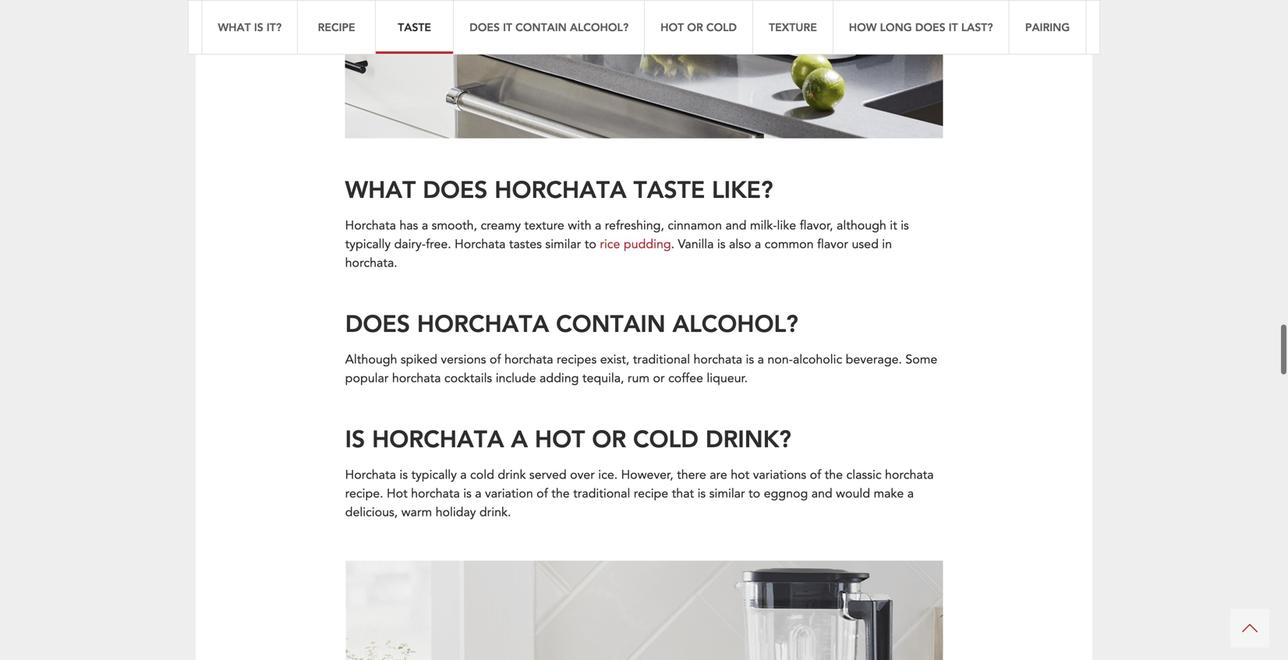 Task type: locate. For each thing, give the bounding box(es) containing it.
of up include
[[490, 351, 501, 369]]

0 vertical spatial contain
[[516, 20, 567, 34]]

what is it?
[[218, 20, 282, 34]]

hot
[[535, 423, 585, 454], [731, 467, 750, 484]]

refreshing,
[[605, 217, 664, 234]]

1 horizontal spatial traditional
[[633, 351, 690, 369]]

1 horizontal spatial cold
[[633, 423, 699, 454]]

to inside horchata has a smooth, creamy texture with a refreshing, cinnamon and milk-like flavor, although it is typically dairy-free. horchata tastes similar to
[[585, 236, 597, 253]]

white kitchenaid® blender and stand mixer on countertop image
[[345, 0, 943, 138]]

1 vertical spatial what
[[345, 174, 416, 204]]

recipes
[[557, 351, 597, 369]]

is right that
[[698, 486, 706, 503]]

warm
[[401, 504, 432, 521]]

0 horizontal spatial hot
[[387, 486, 408, 503]]

is inside horchata has a smooth, creamy texture with a refreshing, cinnamon and milk-like flavor, although it is typically dairy-free. horchata tastes similar to
[[901, 217, 909, 234]]

1 horizontal spatial typically
[[411, 467, 457, 484]]

0 horizontal spatial cold
[[470, 467, 494, 484]]

does up smooth, on the top
[[423, 174, 488, 204]]

alcohol? inside button
[[570, 20, 629, 34]]

1 vertical spatial alcohol?
[[673, 308, 798, 338]]

2 vertical spatial horchata
[[345, 467, 396, 484]]

a up drink.
[[475, 486, 482, 503]]

horchata down the creamy on the top of the page
[[455, 236, 506, 253]]

0 horizontal spatial what
[[218, 20, 251, 34]]

1 horizontal spatial of
[[537, 486, 548, 503]]

is inside "although spiked versions of horchata recipes exist, traditional horchata is a non-alcoholic beverage. some popular horchata cocktails include adding tequila, rum or coffee liqueur."
[[746, 351, 754, 369]]

1 horizontal spatial it
[[890, 217, 898, 234]]

what for what does horchata taste like?
[[345, 174, 416, 204]]

similar
[[545, 236, 581, 253], [709, 486, 745, 503]]

are
[[710, 467, 728, 484]]

does inside button
[[915, 20, 946, 34]]

flavor,
[[800, 217, 833, 234]]

1 vertical spatial traditional
[[573, 486, 630, 503]]

does for does horchata contain alcohol?
[[345, 308, 410, 338]]

1 horizontal spatial what
[[345, 174, 416, 204]]

0 horizontal spatial of
[[490, 351, 501, 369]]

cold up however,
[[633, 423, 699, 454]]

common
[[765, 236, 814, 253]]

cold left 'texture' button
[[707, 20, 737, 34]]

0 horizontal spatial to
[[585, 236, 597, 253]]

0 horizontal spatial typically
[[345, 236, 391, 253]]

or inside "although spiked versions of horchata recipes exist, traditional horchata is a non-alcoholic beverage. some popular horchata cocktails include adding tequila, rum or coffee liqueur."
[[653, 370, 665, 387]]

horchata down spiked
[[392, 370, 441, 387]]

1 vertical spatial similar
[[709, 486, 745, 503]]

liqueur.
[[707, 370, 748, 387]]

horchata
[[345, 217, 396, 234], [455, 236, 506, 253], [345, 467, 396, 484]]

1 horizontal spatial to
[[749, 486, 761, 503]]

0 vertical spatial horchata
[[345, 217, 396, 234]]

to inside horchata is typically a cold drink served over ice. however, there are hot variations of the classic horchata recipe. hot horchata is a variation of the traditional recipe that is similar to eggnog and would make a delicious, warm holiday drink.
[[749, 486, 761, 503]]

0 vertical spatial hot
[[535, 423, 585, 454]]

coffee
[[668, 370, 703, 387]]

cold
[[707, 20, 737, 34], [633, 423, 699, 454], [470, 467, 494, 484]]

2 horizontal spatial of
[[810, 467, 821, 484]]

does right long
[[915, 20, 946, 34]]

is up "holiday"
[[463, 486, 472, 503]]

is
[[254, 20, 263, 34], [901, 217, 909, 234], [717, 236, 726, 253], [746, 351, 754, 369], [400, 467, 408, 484], [463, 486, 472, 503], [698, 486, 706, 503]]

delicious,
[[345, 504, 398, 521]]

is right although
[[901, 217, 909, 234]]

hot inside horchata is typically a cold drink served over ice. however, there are hot variations of the classic horchata recipe. hot horchata is a variation of the traditional recipe that is similar to eggnog and would make a delicious, warm holiday drink.
[[731, 467, 750, 484]]

cold left drink
[[470, 467, 494, 484]]

of down served
[[537, 486, 548, 503]]

0 vertical spatial of
[[490, 351, 501, 369]]

1 horizontal spatial does
[[915, 20, 946, 34]]

what left it?
[[218, 20, 251, 34]]

0 horizontal spatial does
[[423, 174, 488, 204]]

1 horizontal spatial or
[[653, 370, 665, 387]]

0 vertical spatial to
[[585, 236, 597, 253]]

does
[[915, 20, 946, 34], [423, 174, 488, 204]]

0 vertical spatial hot
[[661, 20, 684, 34]]

or
[[687, 20, 703, 34], [653, 370, 665, 387], [592, 423, 626, 454]]

1 vertical spatial hot
[[731, 467, 750, 484]]

1 vertical spatial of
[[810, 467, 821, 484]]

traditional up rum
[[633, 351, 690, 369]]

1 horizontal spatial hot
[[731, 467, 750, 484]]

to down variations
[[749, 486, 761, 503]]

does inside button
[[470, 20, 500, 34]]

to
[[585, 236, 597, 253], [749, 486, 761, 503]]

0 horizontal spatial traditional
[[573, 486, 630, 503]]

to left rice
[[585, 236, 597, 253]]

alcohol? for does horchata contain alcohol?
[[673, 308, 798, 338]]

1 vertical spatial does
[[345, 308, 410, 338]]

a left non-
[[758, 351, 764, 369]]

similar down with
[[545, 236, 581, 253]]

horchata inside horchata is typically a cold drink served over ice. however, there are hot variations of the classic horchata recipe. hot horchata is a variation of the traditional recipe that is similar to eggnog and would make a delicious, warm holiday drink.
[[345, 467, 396, 484]]

make
[[874, 486, 904, 503]]

2 vertical spatial cold
[[470, 467, 494, 484]]

is
[[345, 423, 365, 454]]

cold inside the hot or cold button
[[707, 20, 737, 34]]

hot inside horchata is typically a cold drink served over ice. however, there are hot variations of the classic horchata recipe. hot horchata is a variation of the traditional recipe that is similar to eggnog and would make a delicious, warm holiday drink.
[[387, 486, 408, 503]]

0 horizontal spatial or
[[592, 423, 626, 454]]

the
[[825, 467, 843, 484], [552, 486, 570, 503]]

of
[[490, 351, 501, 369], [810, 467, 821, 484], [537, 486, 548, 503]]

. vanilla is also a common flavor used in horchata.
[[345, 236, 892, 272]]

0 horizontal spatial similar
[[545, 236, 581, 253]]

1 vertical spatial or
[[653, 370, 665, 387]]

0 vertical spatial similar
[[545, 236, 581, 253]]

and up also
[[726, 217, 747, 234]]

a
[[422, 217, 428, 234], [595, 217, 602, 234], [755, 236, 761, 253], [758, 351, 764, 369], [511, 423, 528, 454], [460, 467, 467, 484], [475, 486, 482, 503], [908, 486, 914, 503]]

what up has
[[345, 174, 416, 204]]

drink
[[498, 467, 526, 484]]

horchata up "recipe."
[[345, 467, 396, 484]]

contain inside button
[[516, 20, 567, 34]]

horchata up texture on the top
[[495, 174, 627, 204]]

2 horizontal spatial it
[[949, 20, 958, 34]]

typically
[[345, 236, 391, 253], [411, 467, 457, 484]]

is up liqueur.
[[746, 351, 754, 369]]

recipe
[[318, 20, 355, 34]]

similar inside horchata is typically a cold drink served over ice. however, there are hot variations of the classic horchata recipe. hot horchata is a variation of the traditional recipe that is similar to eggnog and would make a delicious, warm holiday drink.
[[709, 486, 745, 503]]

0 horizontal spatial and
[[726, 217, 747, 234]]

1 horizontal spatial does
[[470, 20, 500, 34]]

1 horizontal spatial and
[[812, 486, 833, 503]]

1 horizontal spatial the
[[825, 467, 843, 484]]

like
[[777, 217, 796, 234]]

there
[[677, 467, 706, 484]]

hot
[[661, 20, 684, 34], [387, 486, 408, 503]]

1 vertical spatial typically
[[411, 467, 457, 484]]

what is it? button
[[202, 0, 297, 55]]

0 vertical spatial or
[[687, 20, 703, 34]]

1 vertical spatial and
[[812, 486, 833, 503]]

traditional down the ice.
[[573, 486, 630, 503]]

alcoholic
[[793, 351, 842, 369]]

drink?
[[706, 423, 791, 454]]

what
[[218, 20, 251, 34], [345, 174, 416, 204]]

texture
[[525, 217, 565, 234]]

does right taste on the left top of the page
[[470, 20, 500, 34]]

0 vertical spatial does
[[470, 20, 500, 34]]

alcohol?
[[570, 20, 629, 34], [673, 308, 798, 338]]

adding
[[540, 370, 579, 387]]

cocktails
[[444, 370, 492, 387]]

and inside horchata has a smooth, creamy texture with a refreshing, cinnamon and milk-like flavor, although it is typically dairy-free. horchata tastes similar to
[[726, 217, 747, 234]]

0 vertical spatial what
[[218, 20, 251, 34]]

contain
[[516, 20, 567, 34], [556, 308, 666, 338]]

is up warm
[[400, 467, 408, 484]]

is left also
[[717, 236, 726, 253]]

0 vertical spatial cold
[[707, 20, 737, 34]]

of right variations
[[810, 467, 821, 484]]

spiked
[[401, 351, 438, 369]]

rice
[[600, 236, 620, 253]]

2 horizontal spatial or
[[687, 20, 703, 34]]

it
[[503, 20, 512, 34], [949, 20, 958, 34], [890, 217, 898, 234]]

recipe.
[[345, 486, 383, 503]]

1 vertical spatial hot
[[387, 486, 408, 503]]

similar down are
[[709, 486, 745, 503]]

traditional
[[633, 351, 690, 369], [573, 486, 630, 503]]

0 horizontal spatial alcohol?
[[570, 20, 629, 34]]

vanilla
[[678, 236, 714, 253]]

how long does it last?
[[849, 20, 993, 34]]

typically up horchata.
[[345, 236, 391, 253]]

rum
[[628, 370, 650, 387]]

the down served
[[552, 486, 570, 503]]

0 horizontal spatial does
[[345, 308, 410, 338]]

the up would at the bottom right
[[825, 467, 843, 484]]

and left would at the bottom right
[[812, 486, 833, 503]]

0 horizontal spatial it
[[503, 20, 512, 34]]

2 horizontal spatial cold
[[707, 20, 737, 34]]

horchata up horchata.
[[345, 217, 396, 234]]

hot inside button
[[661, 20, 684, 34]]

0 vertical spatial typically
[[345, 236, 391, 253]]

what inside button
[[218, 20, 251, 34]]

0 horizontal spatial hot
[[535, 423, 585, 454]]

1 vertical spatial the
[[552, 486, 570, 503]]

does
[[470, 20, 500, 34], [345, 308, 410, 338]]

ice.
[[598, 467, 618, 484]]

1 horizontal spatial alcohol?
[[673, 308, 798, 338]]

that
[[672, 486, 694, 503]]

is left it?
[[254, 20, 263, 34]]

horchata up versions
[[417, 308, 549, 338]]

popular
[[345, 370, 389, 387]]

a right also
[[755, 236, 761, 253]]

typically up warm
[[411, 467, 457, 484]]

hot up served
[[535, 423, 585, 454]]

typically inside horchata has a smooth, creamy texture with a refreshing, cinnamon and milk-like flavor, although it is typically dairy-free. horchata tastes similar to
[[345, 236, 391, 253]]

does up although
[[345, 308, 410, 338]]

used
[[852, 236, 879, 253]]

pudding
[[624, 236, 671, 253]]

of inside "although spiked versions of horchata recipes exist, traditional horchata is a non-alcoholic beverage. some popular horchata cocktails include adding tequila, rum or coffee liqueur."
[[490, 351, 501, 369]]

would
[[836, 486, 870, 503]]

also
[[729, 236, 751, 253]]

horchata up liqueur.
[[694, 351, 743, 369]]

0 vertical spatial does
[[915, 20, 946, 34]]

is inside what is it? button
[[254, 20, 263, 34]]

1 horizontal spatial similar
[[709, 486, 745, 503]]

0 vertical spatial traditional
[[633, 351, 690, 369]]

1 horizontal spatial hot
[[661, 20, 684, 34]]

it inside how long does it last? button
[[949, 20, 958, 34]]

is horchata a hot or cold drink?
[[345, 423, 791, 454]]

0 vertical spatial alcohol?
[[570, 20, 629, 34]]

and
[[726, 217, 747, 234], [812, 486, 833, 503]]

1 vertical spatial contain
[[556, 308, 666, 338]]

1 vertical spatial to
[[749, 486, 761, 503]]

hot or cold
[[661, 20, 737, 34]]

0 vertical spatial and
[[726, 217, 747, 234]]

hot right are
[[731, 467, 750, 484]]



Task type: vqa. For each thing, say whether or not it's contained in the screenshot.
COLLECTION
no



Task type: describe. For each thing, give the bounding box(es) containing it.
beverage. some
[[846, 351, 938, 369]]

what does horchata taste like?
[[345, 174, 773, 204]]

horchata up warm
[[411, 486, 460, 503]]

does it contain alcohol?
[[470, 20, 629, 34]]

it inside does it contain alcohol? button
[[503, 20, 512, 34]]

exist,
[[600, 351, 630, 369]]

tastes
[[509, 236, 542, 253]]

0 vertical spatial the
[[825, 467, 843, 484]]

horchata is typically a cold drink served over ice. however, there are hot variations of the classic horchata recipe. hot horchata is a variation of the traditional recipe that is similar to eggnog and would make a delicious, warm holiday drink.
[[345, 467, 934, 521]]

cinnamon
[[668, 217, 722, 234]]

a right has
[[422, 217, 428, 234]]

horchata for horchata
[[345, 467, 396, 484]]

variation
[[485, 486, 533, 503]]

holiday
[[436, 504, 476, 521]]

horchata down cocktails
[[372, 423, 504, 454]]

in
[[882, 236, 892, 253]]

typically inside horchata is typically a cold drink served over ice. however, there are hot variations of the classic horchata recipe. hot horchata is a variation of the traditional recipe that is similar to eggnog and would make a delicious, warm holiday drink.
[[411, 467, 457, 484]]

a right make
[[908, 486, 914, 503]]

texture button
[[753, 0, 833, 55]]

recipe button
[[297, 0, 375, 55]]

although
[[837, 217, 887, 234]]

2 vertical spatial of
[[537, 486, 548, 503]]

traditional inside horchata is typically a cold drink served over ice. however, there are hot variations of the classic horchata recipe. hot horchata is a variation of the traditional recipe that is similar to eggnog and would make a delicious, warm holiday drink.
[[573, 486, 630, 503]]

served
[[530, 467, 567, 484]]

taste button
[[375, 0, 453, 55]]

taste
[[634, 174, 705, 204]]

taste
[[398, 20, 431, 34]]

eggnog
[[764, 486, 808, 503]]

flavor
[[817, 236, 849, 253]]

texture
[[769, 20, 817, 34]]

how long does it last? button
[[833, 0, 1009, 55]]

horchata for does
[[345, 217, 396, 234]]

similar inside horchata has a smooth, creamy texture with a refreshing, cinnamon and milk-like flavor, although it is typically dairy-free. horchata tastes similar to
[[545, 236, 581, 253]]

and inside horchata is typically a cold drink served over ice. however, there are hot variations of the classic horchata recipe. hot horchata is a variation of the traditional recipe that is similar to eggnog and would make a delicious, warm holiday drink.
[[812, 486, 833, 503]]

free.
[[426, 236, 451, 253]]

pairing button
[[1009, 0, 1087, 55]]

1 vertical spatial does
[[423, 174, 488, 204]]

how
[[849, 20, 877, 34]]

long
[[880, 20, 912, 34]]

hot or cold button
[[644, 0, 753, 55]]

what for what is it?
[[218, 20, 251, 34]]

horchata up include
[[505, 351, 553, 369]]

0 horizontal spatial the
[[552, 486, 570, 503]]

.
[[671, 236, 675, 253]]

1 vertical spatial horchata
[[455, 236, 506, 253]]

cold inside horchata is typically a cold drink served over ice. however, there are hot variations of the classic horchata recipe. hot horchata is a variation of the traditional recipe that is similar to eggnog and would make a delicious, warm holiday drink.
[[470, 467, 494, 484]]

traditional inside "although spiked versions of horchata recipes exist, traditional horchata is a non-alcoholic beverage. some popular horchata cocktails include adding tequila, rum or coffee liqueur."
[[633, 351, 690, 369]]

it inside horchata has a smooth, creamy texture with a refreshing, cinnamon and milk-like flavor, although it is typically dairy-free. horchata tastes similar to
[[890, 217, 898, 234]]

rice pudding
[[600, 236, 671, 253]]

creamy
[[481, 217, 521, 234]]

recipe
[[634, 486, 669, 503]]

contain for horchata
[[556, 308, 666, 338]]

over
[[570, 467, 595, 484]]

has
[[400, 217, 418, 234]]

pairing
[[1026, 20, 1070, 34]]

or inside button
[[687, 20, 703, 34]]

like?
[[712, 174, 773, 204]]

is inside the . vanilla is also a common flavor used in horchata.
[[717, 236, 726, 253]]

does horchata contain alcohol?
[[345, 308, 798, 338]]

contain for it
[[516, 20, 567, 34]]

a up "holiday"
[[460, 467, 467, 484]]

milk-
[[750, 217, 777, 234]]

a inside "although spiked versions of horchata recipes exist, traditional horchata is a non-alcoholic beverage. some popular horchata cocktails include adding tequila, rum or coffee liqueur."
[[758, 351, 764, 369]]

it?
[[267, 20, 282, 34]]

rice pudding link
[[600, 236, 671, 253]]

1 vertical spatial cold
[[633, 423, 699, 454]]

include
[[496, 370, 536, 387]]

dairy-
[[394, 236, 426, 253]]

drink in kitchenaid® blender and glass image
[[345, 561, 943, 661]]

smooth,
[[432, 217, 477, 234]]

with
[[568, 217, 592, 234]]

classic
[[847, 467, 882, 484]]

does for does it contain alcohol?
[[470, 20, 500, 34]]

horchata has a smooth, creamy texture with a refreshing, cinnamon and milk-like flavor, although it is typically dairy-free. horchata tastes similar to
[[345, 217, 909, 253]]

although spiked versions of horchata recipes exist, traditional horchata is a non-alcoholic beverage. some popular horchata cocktails include adding tequila, rum or coffee liqueur.
[[345, 351, 938, 387]]

last?
[[962, 20, 993, 34]]

non-
[[768, 351, 793, 369]]

a right with
[[595, 217, 602, 234]]

a up drink
[[511, 423, 528, 454]]

horchata up make
[[885, 467, 934, 484]]

drink.
[[480, 504, 511, 521]]

variations
[[753, 467, 807, 484]]

tequila,
[[582, 370, 624, 387]]

versions
[[441, 351, 486, 369]]

a inside the . vanilla is also a common flavor used in horchata.
[[755, 236, 761, 253]]

although
[[345, 351, 397, 369]]

2 vertical spatial or
[[592, 423, 626, 454]]

horchata.
[[345, 255, 398, 272]]

however,
[[621, 467, 674, 484]]

does it contain alcohol? button
[[453, 0, 644, 55]]

alcohol? for does it contain alcohol?
[[570, 20, 629, 34]]



